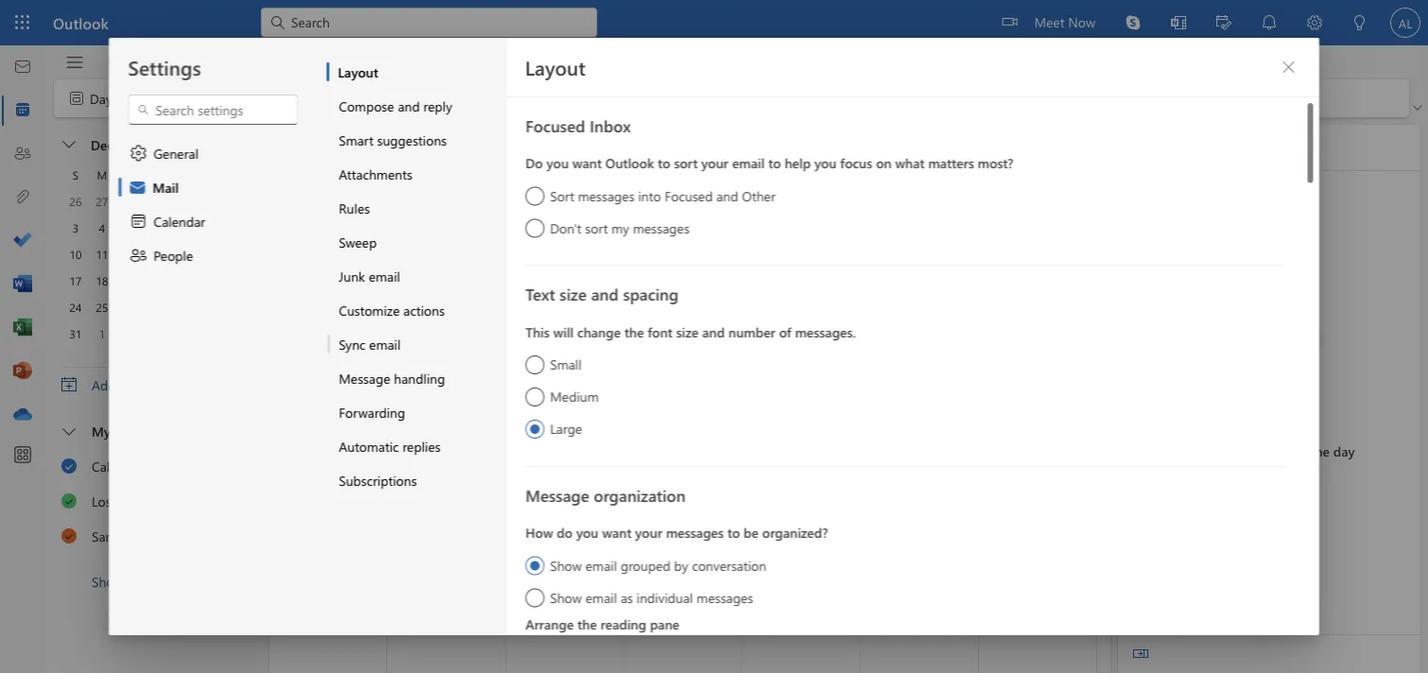 Task type: vqa. For each thing, say whether or not it's contained in the screenshot.
The Favorite
no



Task type: describe. For each thing, give the bounding box(es) containing it.
message handling
[[339, 369, 445, 387]]

email for show email as individual messages
[[585, 589, 617, 606]]

0 horizontal spatial focused
[[525, 114, 585, 136]]

number
[[728, 323, 775, 340]]

1 vertical spatial sort
[[585, 219, 608, 236]]

week
[[272, 89, 305, 107]]

be
[[743, 524, 758, 541]]

want inside message organization element
[[602, 524, 631, 541]]

and inside do you want outlook to sort your email to help you focus on what matters most? option group
[[716, 187, 738, 204]]


[[61, 377, 77, 392]]

0 horizontal spatial to
[[658, 154, 670, 172]]

excel image
[[13, 319, 32, 338]]

to do image
[[13, 232, 32, 251]]

0 vertical spatial size
[[559, 283, 586, 305]]

automatic
[[339, 437, 399, 455]]

list box for my calendars
[[46, 448, 262, 553]]

to inside message organization element
[[727, 524, 740, 541]]

6 inside button
[[152, 220, 158, 235]]

27 button
[[91, 190, 113, 213]]

subscriptions
[[339, 471, 417, 489]]

26 button
[[64, 190, 87, 213]]

don't
[[550, 219, 581, 236]]

1 vertical spatial 5
[[517, 283, 524, 300]]


[[137, 103, 150, 116]]

size inside option group
[[676, 323, 698, 340]]

 button
[[1126, 639, 1156, 669]]

messages down conversation
[[696, 589, 753, 606]]

sunday element
[[62, 162, 89, 188]]

how
[[525, 524, 553, 541]]

2 horizontal spatial you
[[814, 154, 836, 172]]

12 button
[[117, 243, 140, 266]]

more apps image
[[13, 446, 32, 465]]

tuesday element
[[115, 162, 142, 188]]

1 horizontal spatial 27
[[632, 520, 646, 538]]

junk email
[[339, 267, 400, 285]]

5 cell
[[115, 215, 142, 241]]

 for  calendar settings
[[840, 89, 858, 108]]

large
[[550, 420, 582, 437]]

messages up don't sort my messages
[[578, 187, 634, 204]]

3 inside 'button'
[[73, 220, 79, 235]]

1 horizontal spatial 4
[[395, 283, 402, 300]]

powerpoint image
[[13, 362, 32, 381]]

do
[[525, 154, 543, 172]]

add calendar
[[92, 376, 169, 394]]

your inside message organization element
[[635, 524, 662, 541]]

17
[[70, 273, 82, 288]]

sync email button
[[327, 327, 505, 361]]

1 button
[[91, 322, 113, 345]]

 for  general
[[129, 144, 148, 163]]

settings
[[918, 89, 963, 107]]

how do you want your messages to be organized?
[[525, 524, 828, 541]]

individual
[[636, 589, 693, 606]]

4 button
[[91, 217, 113, 239]]

settings heading
[[128, 54, 201, 80]]

2 horizontal spatial to
[[768, 154, 781, 172]]

layout inside tab panel
[[525, 54, 586, 80]]

5 button
[[117, 217, 140, 239]]

arrange
[[525, 615, 574, 633]]

and up change
[[591, 283, 618, 305]]

messages down sort messages into focused and other
[[633, 219, 689, 236]]

word image
[[13, 275, 32, 294]]

1 horizontal spatial 11
[[395, 362, 410, 379]]

10 button
[[64, 243, 87, 266]]

compose and reply button
[[327, 89, 505, 123]]

7 button
[[170, 217, 193, 239]]

24
[[70, 300, 82, 315]]

show for show all
[[92, 573, 124, 590]]

compose
[[339, 97, 394, 114]]

1 horizontal spatial 29
[[632, 203, 646, 221]]

show email grouped by conversation
[[550, 556, 766, 574]]

outlook inside option group
[[605, 154, 654, 172]]

 button
[[364, 132, 394, 163]]

cell right 14
[[195, 241, 221, 268]]

1 horizontal spatial 18
[[395, 441, 410, 459]]

matters
[[928, 154, 974, 172]]

change
[[577, 323, 621, 340]]

t for thursday element
[[179, 167, 184, 182]]

 calendar settings
[[840, 89, 963, 108]]

calendars
[[114, 422, 171, 440]]

spacing
[[623, 283, 678, 305]]

add
[[92, 376, 116, 394]]

for
[[1290, 442, 1307, 460]]

attachments button
[[327, 157, 505, 191]]

list box for add calendar
[[46, 413, 262, 598]]

m
[[97, 167, 107, 182]]

as
[[620, 589, 633, 606]]

other
[[742, 187, 775, 204]]

layout tab panel
[[506, 38, 1319, 673]]

0 vertical spatial your
[[701, 154, 728, 172]]

 inside dropdown button
[[62, 138, 76, 151]]

forwarding button
[[327, 395, 505, 429]]

sweep button
[[327, 225, 505, 259]]

font
[[647, 323, 672, 340]]

sort
[[550, 187, 574, 204]]

tab list containing home
[[94, 45, 272, 75]]

messages.
[[795, 323, 856, 340]]

 button
[[56, 46, 94, 78]]

application containing settings
[[0, 0, 1429, 673]]

los angeles lakers
[[92, 492, 202, 510]]

what
[[895, 154, 925, 172]]

inbox
[[589, 114, 631, 136]]

month
[[348, 89, 387, 107]]

customize actions
[[339, 301, 445, 319]]

t for "tuesday" element in the top of the page
[[126, 167, 132, 182]]

mail
[[153, 178, 179, 196]]

this will change the font size and number of messages.
[[525, 323, 856, 340]]

calendar inside settings tab list
[[154, 212, 205, 230]]

nothing
[[1184, 442, 1234, 460]]

december 2023
[[91, 136, 185, 153]]

this
[[525, 323, 549, 340]]

email for junk email
[[369, 267, 400, 285]]

monday element
[[89, 162, 115, 188]]

december 2023 button
[[81, 131, 195, 158]]


[[142, 89, 160, 108]]

cell down 13
[[142, 268, 168, 294]]

 for  month
[[326, 89, 344, 108]]

1 horizontal spatial 30
[[750, 203, 765, 221]]

show all
[[92, 573, 140, 590]]

text
[[525, 283, 555, 305]]

message for message handling
[[339, 369, 390, 387]]


[[129, 246, 148, 265]]

30 inside "button"
[[175, 194, 188, 209]]

people image
[[13, 145, 32, 164]]

0 vertical spatial want
[[572, 154, 602, 172]]

 week
[[250, 89, 305, 108]]

1 horizontal spatial 28
[[514, 203, 528, 221]]

rules
[[339, 199, 370, 217]]

and inside this will change the font size and number of messages. option group
[[702, 323, 725, 340]]

outlook banner
[[0, 0, 1429, 45]]

calendar inside ' calendar settings'
[[862, 89, 914, 107]]

1 horizontal spatial 3
[[632, 600, 639, 617]]

organized?
[[762, 524, 828, 541]]

general
[[154, 144, 199, 162]]

outlook inside banner
[[53, 12, 109, 33]]

day
[[1334, 442, 1356, 460]]

small
[[550, 355, 581, 373]]

30 button
[[170, 190, 193, 213]]

compose and reply
[[339, 97, 452, 114]]

 for 
[[129, 212, 148, 231]]



Task type: locate. For each thing, give the bounding box(es) containing it.
0 vertical spatial sort
[[674, 154, 697, 172]]

mail image
[[13, 58, 32, 77]]

smart suggestions button
[[327, 123, 505, 157]]

junk email button
[[327, 259, 505, 293]]

0 vertical spatial focused
[[525, 114, 585, 136]]

text size and spacing
[[525, 283, 678, 305]]

1 horizontal spatial sort
[[674, 154, 697, 172]]

4 inside button
[[99, 220, 105, 235]]

focused right into
[[664, 187, 713, 204]]

0 horizontal spatial message
[[339, 369, 390, 387]]

settings
[[128, 54, 201, 80]]

2 t from the left
[[179, 167, 184, 182]]

into
[[638, 187, 661, 204]]

0 vertical spatial 
[[326, 89, 344, 108]]

list box containing calendar
[[46, 448, 262, 553]]

0 horizontal spatial 30
[[175, 194, 188, 209]]

and left reply at the top
[[398, 97, 420, 114]]

1  from the top
[[61, 457, 78, 473]]

nothing planned for the day enjoy!
[[1184, 442, 1356, 485]]

1 horizontal spatial 
[[840, 89, 858, 108]]

email left as
[[585, 589, 617, 606]]

26 left do
[[514, 520, 528, 538]]

t down general
[[179, 167, 184, 182]]


[[202, 139, 214, 150]]

 general
[[129, 144, 199, 163]]

1 list box from the top
[[46, 413, 262, 598]]

28 down tuesday
[[514, 203, 528, 221]]

email for show email grouped by conversation
[[585, 556, 617, 574]]

4 down conversation
[[750, 600, 757, 617]]

26 inside 26 button
[[70, 194, 82, 209]]

application
[[0, 0, 1429, 673]]

26 left 27 button
[[70, 194, 82, 209]]

cell up 8 'button'
[[195, 188, 221, 215]]

the inside nothing planned for the day enjoy!
[[1311, 442, 1330, 460]]

1 vertical spatial calendar
[[154, 212, 205, 230]]

 for los angeles lakers
[[61, 492, 78, 508]]

2 vertical spatial calendar
[[92, 457, 143, 475]]

t right monday element
[[126, 167, 132, 182]]

sort left my
[[585, 219, 608, 236]]

layout up focused inbox
[[525, 54, 586, 80]]

14 button
[[170, 243, 193, 266]]


[[372, 140, 387, 155]]

forwarding
[[339, 403, 405, 421]]

12 down 5 'button'
[[122, 247, 135, 262]]

1 horizontal spatial you
[[576, 524, 598, 541]]

28
[[122, 194, 135, 209], [514, 203, 528, 221], [750, 520, 765, 538]]

Search settings search field
[[150, 100, 278, 119]]

will
[[553, 323, 573, 340]]

focused inside do you want outlook to sort your email to help you focus on what matters most? option group
[[664, 187, 713, 204]]

2 vertical spatial the
[[577, 615, 597, 633]]

2 list box from the top
[[46, 448, 262, 553]]

email right 'junk'
[[369, 267, 400, 285]]

5 left text
[[517, 283, 524, 300]]

email inside option group
[[732, 154, 764, 172]]

tab list
[[94, 45, 272, 75]]

outlook link
[[53, 0, 109, 45]]

meet
[[1035, 13, 1065, 30]]

28 button
[[117, 190, 140, 213]]

do
[[556, 524, 572, 541]]

27 down organization
[[632, 520, 646, 538]]

29 right  at the top left of the page
[[149, 194, 161, 209]]

1 vertical spatial the
[[1311, 442, 1330, 460]]

the for font
[[624, 323, 644, 340]]

0 vertical spatial 27
[[96, 194, 108, 209]]

week
[[199, 89, 229, 107]]

show down do
[[550, 556, 582, 574]]

left-rail-appbar navigation
[[4, 45, 42, 437]]

0 vertical spatial 12
[[122, 247, 135, 262]]

 button
[[402, 132, 432, 163]]

and inside compose and reply button
[[398, 97, 420, 114]]

30 right 29 button
[[175, 194, 188, 209]]


[[1134, 647, 1149, 662]]

11 right the 10
[[96, 247, 108, 262]]

30 down thursday
[[750, 203, 765, 221]]

the inside option group
[[624, 323, 644, 340]]

1 t from the left
[[126, 167, 132, 182]]

1 horizontal spatial your
[[701, 154, 728, 172]]

to up wednesday
[[658, 154, 670, 172]]

planned
[[1237, 442, 1286, 460]]

my
[[92, 422, 111, 440]]

0 horizontal spatial 4
[[99, 220, 105, 235]]

1 vertical spatial 12
[[514, 362, 528, 379]]

28 up conversation
[[750, 520, 765, 538]]

1 vertical spatial your
[[635, 524, 662, 541]]

message inside button
[[339, 369, 390, 387]]

you
[[546, 154, 568, 172], [814, 154, 836, 172], [576, 524, 598, 541]]

this will change the font size and number of messages. option group
[[525, 318, 1283, 442]]

29 right my
[[632, 203, 646, 221]]

message organization element
[[525, 519, 1283, 673]]

0 horizontal spatial 6
[[152, 220, 158, 235]]

customize
[[339, 301, 400, 319]]

1 vertical spatial 3
[[632, 600, 639, 617]]

message handling button
[[327, 361, 505, 395]]

automatic replies button
[[327, 429, 505, 463]]

 inside settings tab list
[[129, 212, 148, 231]]

 left my
[[62, 425, 76, 439]]

1 vertical spatial 26
[[514, 520, 528, 538]]

1 horizontal spatial outlook
[[605, 154, 654, 172]]

all
[[127, 573, 140, 590]]

1 horizontal spatial focused
[[664, 187, 713, 204]]

7
[[178, 220, 185, 235]]

size right font
[[676, 323, 698, 340]]

0 vertical spatial outlook
[[53, 12, 109, 33]]

medium
[[550, 388, 598, 405]]

show email as individual messages
[[550, 589, 753, 606]]

the left font
[[624, 323, 644, 340]]

18 up subscriptions button at the bottom
[[395, 441, 410, 459]]

3 left pane
[[632, 600, 639, 617]]

wednesday element
[[142, 162, 168, 188]]

1 horizontal spatial 6
[[632, 283, 639, 300]]

your up sort messages into focused and other
[[701, 154, 728, 172]]

1 horizontal spatial 5
[[517, 283, 524, 300]]

12 inside 12 button
[[122, 247, 135, 262]]

sync
[[339, 335, 366, 353]]

0 horizontal spatial 18
[[96, 273, 108, 288]]

4 up the 11 button
[[99, 220, 105, 235]]

4
[[99, 220, 105, 235], [395, 283, 402, 300], [750, 600, 757, 617]]

email inside button
[[369, 335, 401, 353]]

 for calendar
[[61, 457, 78, 473]]

1 horizontal spatial 26
[[514, 520, 528, 538]]

to up thursday
[[768, 154, 781, 172]]

0 horizontal spatial t
[[126, 167, 132, 182]]

cell down 12 button
[[115, 268, 142, 294]]

san diego padres
[[92, 527, 194, 545]]

0 vertical spatial 3
[[73, 220, 79, 235]]

settings tab list
[[109, 38, 317, 635]]

dialog containing settings
[[0, 0, 1429, 673]]

show left all
[[92, 573, 124, 590]]

layout button
[[327, 55, 505, 89]]

1 horizontal spatial t
[[179, 167, 184, 182]]

1 vertical spatial 18
[[395, 441, 410, 459]]

arrange the reading pane
[[525, 615, 679, 633]]

4 up customize actions
[[395, 283, 402, 300]]

pane
[[650, 615, 679, 633]]

1 vertical spatial 
[[61, 492, 78, 508]]

list box containing my calendars
[[46, 413, 262, 598]]

 inside arrange group
[[326, 89, 344, 108]]

27 right 26 button
[[96, 194, 108, 209]]

your
[[701, 154, 728, 172], [635, 524, 662, 541]]

2 horizontal spatial 4
[[750, 600, 757, 617]]

layout inside button
[[338, 63, 378, 80]]

18 button
[[91, 269, 113, 292]]

6 button
[[144, 217, 166, 239]]

1 vertical spatial 
[[129, 144, 148, 163]]

show for show email grouped by conversation
[[550, 556, 582, 574]]

agenda view section
[[1118, 125, 1421, 673]]

by
[[674, 556, 688, 574]]

reply
[[424, 97, 452, 114]]

document
[[0, 0, 1429, 673]]

0 horizontal spatial the
[[577, 615, 597, 633]]

29 inside button
[[149, 194, 161, 209]]

december
[[91, 136, 152, 153]]

dialog
[[0, 0, 1429, 673]]

padres
[[155, 527, 194, 545]]

sort up wednesday
[[674, 154, 697, 172]]

17 button
[[64, 269, 87, 292]]

2 vertical spatial 
[[61, 527, 78, 543]]

home
[[108, 51, 144, 69]]

18 inside 18 button
[[96, 273, 108, 288]]

help
[[784, 154, 811, 172]]

to left the be
[[727, 524, 740, 541]]

0 horizontal spatial 27
[[96, 194, 108, 209]]

3 button
[[64, 217, 87, 239]]

message down sync email
[[339, 369, 390, 387]]

angeles
[[115, 492, 161, 510]]

s
[[73, 167, 79, 182]]

 for san diego padres
[[61, 527, 78, 543]]

want down message organization at bottom
[[602, 524, 631, 541]]

30
[[175, 194, 188, 209], [750, 203, 765, 221]]

email left grouped
[[585, 556, 617, 574]]

calendar image
[[13, 101, 32, 120]]

cell
[[195, 188, 221, 215], [195, 241, 221, 268], [115, 268, 142, 294], [142, 268, 168, 294], [168, 268, 195, 294]]

1 vertical spatial 
[[129, 212, 148, 231]]

2 vertical spatial 4
[[750, 600, 757, 617]]

attachments
[[339, 165, 413, 183]]

outlook up into
[[605, 154, 654, 172]]

27 inside button
[[96, 194, 108, 209]]

3 up 10 button
[[73, 220, 79, 235]]

0 horizontal spatial sort
[[585, 219, 608, 236]]

my calendars
[[92, 422, 171, 440]]

1 horizontal spatial layout
[[525, 54, 586, 80]]

28 up the 5 cell
[[122, 194, 135, 209]]

2  from the top
[[62, 425, 76, 439]]

1 horizontal spatial 
[[326, 89, 344, 108]]

want down focused inbox
[[572, 154, 602, 172]]

12 down this at the left
[[514, 362, 528, 379]]

email up thursday
[[732, 154, 764, 172]]

1 horizontal spatial calendar
[[154, 212, 205, 230]]

0 horizontal spatial size
[[559, 283, 586, 305]]

rules button
[[327, 191, 505, 225]]

1 vertical spatial 6
[[632, 283, 639, 300]]

0 horizontal spatial calendar
[[92, 457, 143, 475]]

the for day
[[1311, 442, 1330, 460]]

the left reading
[[577, 615, 597, 633]]

messages up the by
[[666, 524, 724, 541]]

you inside the how do you want your messages to be organized? option group
[[576, 524, 598, 541]]

0 vertical spatial 5
[[125, 220, 132, 235]]

11 inside button
[[96, 247, 108, 262]]

files image
[[13, 188, 32, 207]]

layout heading
[[525, 54, 586, 80]]

and left other
[[716, 187, 738, 204]]

message up do
[[525, 484, 589, 506]]

0 horizontal spatial 
[[129, 144, 148, 163]]

1 horizontal spatial message
[[525, 484, 589, 506]]

0 vertical spatial 
[[61, 457, 78, 473]]

cell down 14
[[168, 268, 195, 294]]

0 horizontal spatial you
[[546, 154, 568, 172]]

0 horizontal spatial 29
[[149, 194, 161, 209]]

actions
[[404, 301, 445, 319]]

 left los
[[61, 492, 78, 508]]

12
[[122, 247, 135, 262], [514, 362, 528, 379]]

view button
[[158, 45, 216, 75]]

message for message organization
[[525, 484, 589, 506]]

0 vertical spatial 26
[[70, 194, 82, 209]]

0 horizontal spatial 
[[129, 212, 148, 231]]

0 horizontal spatial 5
[[125, 220, 132, 235]]

 up 's'
[[62, 138, 76, 151]]

email right sync
[[369, 335, 401, 353]]


[[250, 89, 268, 108]]

focused inbox
[[525, 114, 631, 136]]

layout up " month"
[[338, 63, 378, 80]]

sweep
[[339, 233, 377, 251]]

1 horizontal spatial 12
[[514, 362, 528, 379]]

28 inside button
[[122, 194, 135, 209]]

1 vertical spatial 
[[62, 425, 76, 439]]

1 horizontal spatial size
[[676, 323, 698, 340]]

1 horizontal spatial the
[[624, 323, 644, 340]]

layout
[[525, 54, 586, 80], [338, 63, 378, 80]]

2 horizontal spatial 28
[[750, 520, 765, 538]]

email for sync email
[[369, 335, 401, 353]]

message inside layout tab panel
[[525, 484, 589, 506]]


[[1282, 60, 1297, 75]]

1 vertical spatial focused
[[664, 187, 713, 204]]

conversation
[[692, 556, 766, 574]]

email inside 'button'
[[369, 267, 400, 285]]


[[326, 89, 344, 108], [129, 212, 148, 231]]

show up arrange
[[550, 589, 582, 606]]

11 button
[[91, 243, 113, 266]]

0 vertical spatial 11
[[96, 247, 108, 262]]

do you want outlook to sort your email to help you focus on what matters most? option group
[[525, 149, 1283, 241]]

31
[[70, 326, 82, 341]]

0 horizontal spatial 11
[[96, 247, 108, 262]]

2  from the top
[[61, 492, 78, 508]]

1 vertical spatial outlook
[[605, 154, 654, 172]]

0 vertical spatial 4
[[99, 220, 105, 235]]

 inside settings tab list
[[129, 144, 148, 163]]

1 vertical spatial size
[[676, 323, 698, 340]]

and left the number
[[702, 323, 725, 340]]

junk
[[339, 267, 365, 285]]

1  from the top
[[62, 138, 76, 151]]

outlook up 
[[53, 12, 109, 33]]

show inside button
[[92, 573, 124, 590]]

 left san
[[61, 527, 78, 543]]

3  from the top
[[61, 527, 78, 543]]

list box
[[46, 413, 262, 598], [46, 448, 262, 553]]

replies
[[403, 437, 441, 455]]

29 button
[[144, 190, 166, 213]]

to
[[658, 154, 670, 172], [768, 154, 781, 172], [727, 524, 740, 541]]

thursday
[[750, 178, 795, 193]]


[[1003, 14, 1018, 29]]

0 vertical spatial 6
[[152, 220, 158, 235]]

0 vertical spatial 
[[840, 89, 858, 108]]

0 horizontal spatial 3
[[73, 220, 79, 235]]

0 vertical spatial message
[[339, 369, 390, 387]]

1 vertical spatial message
[[525, 484, 589, 506]]

5 inside 'button'
[[125, 220, 132, 235]]

1 vertical spatial want
[[602, 524, 631, 541]]

want
[[572, 154, 602, 172], [602, 524, 631, 541]]

0 horizontal spatial outlook
[[53, 12, 109, 33]]

the inside message organization element
[[577, 615, 597, 633]]

handling
[[394, 369, 445, 387]]

how do you want your messages to be organized? option group
[[525, 519, 1283, 610]]

focused up do
[[525, 114, 585, 136]]

onedrive image
[[13, 406, 32, 425]]

0 horizontal spatial 12
[[122, 247, 135, 262]]

0 vertical spatial calendar
[[862, 89, 914, 107]]

organization
[[593, 484, 685, 506]]

1 vertical spatial 27
[[632, 520, 646, 538]]

0 horizontal spatial layout
[[338, 63, 378, 80]]

automatic replies
[[339, 437, 441, 455]]

document containing settings
[[0, 0, 1429, 673]]

 right 'more apps' image
[[61, 457, 78, 473]]

18 right 17
[[96, 273, 108, 288]]

2 horizontal spatial calendar
[[862, 89, 914, 107]]

size right text
[[559, 283, 586, 305]]

arrange group
[[58, 79, 732, 117]]

show for show email as individual messages
[[550, 589, 582, 606]]

0 vertical spatial the
[[624, 323, 644, 340]]

1 horizontal spatial to
[[727, 524, 740, 541]]

your up grouped
[[635, 524, 662, 541]]

1 vertical spatial 4
[[395, 283, 402, 300]]

24 button
[[64, 296, 87, 319]]

lakers
[[165, 492, 202, 510]]

the right for
[[1311, 442, 1330, 460]]

11 down the sync email button in the left of the page
[[395, 362, 410, 379]]

5 right 4 button on the top left of page
[[125, 220, 132, 235]]

0 horizontal spatial your
[[635, 524, 662, 541]]

the
[[624, 323, 644, 340], [1311, 442, 1330, 460], [577, 615, 597, 633]]

0 vertical spatial 
[[62, 138, 76, 151]]

thursday element
[[168, 162, 195, 188]]

now
[[1069, 13, 1096, 30]]

0 horizontal spatial 26
[[70, 194, 82, 209]]

1 vertical spatial 11
[[395, 362, 410, 379]]

2 horizontal spatial the
[[1311, 442, 1330, 460]]



